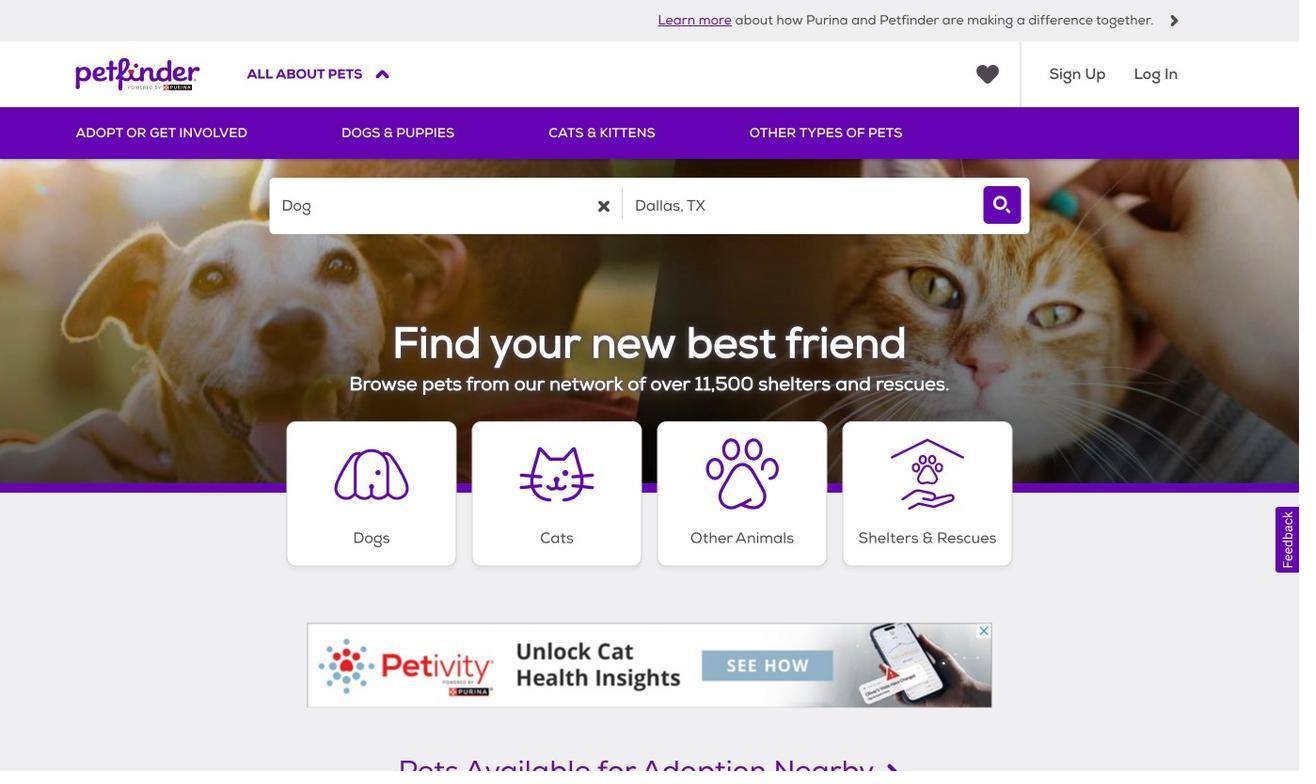 Task type: describe. For each thing, give the bounding box(es) containing it.
Enter City, State, or ZIP text field
[[623, 178, 975, 234]]

primary element
[[76, 107, 1224, 159]]

petfinder logo image
[[76, 41, 200, 107]]

9c2b2 image
[[1169, 15, 1181, 26]]



Task type: vqa. For each thing, say whether or not it's contained in the screenshot.
Advertisement ELEMENT
yes



Task type: locate. For each thing, give the bounding box(es) containing it.
advertisement element
[[307, 624, 992, 708]]

Search Terrier, Kitten, etc. text field
[[270, 178, 622, 234]]



